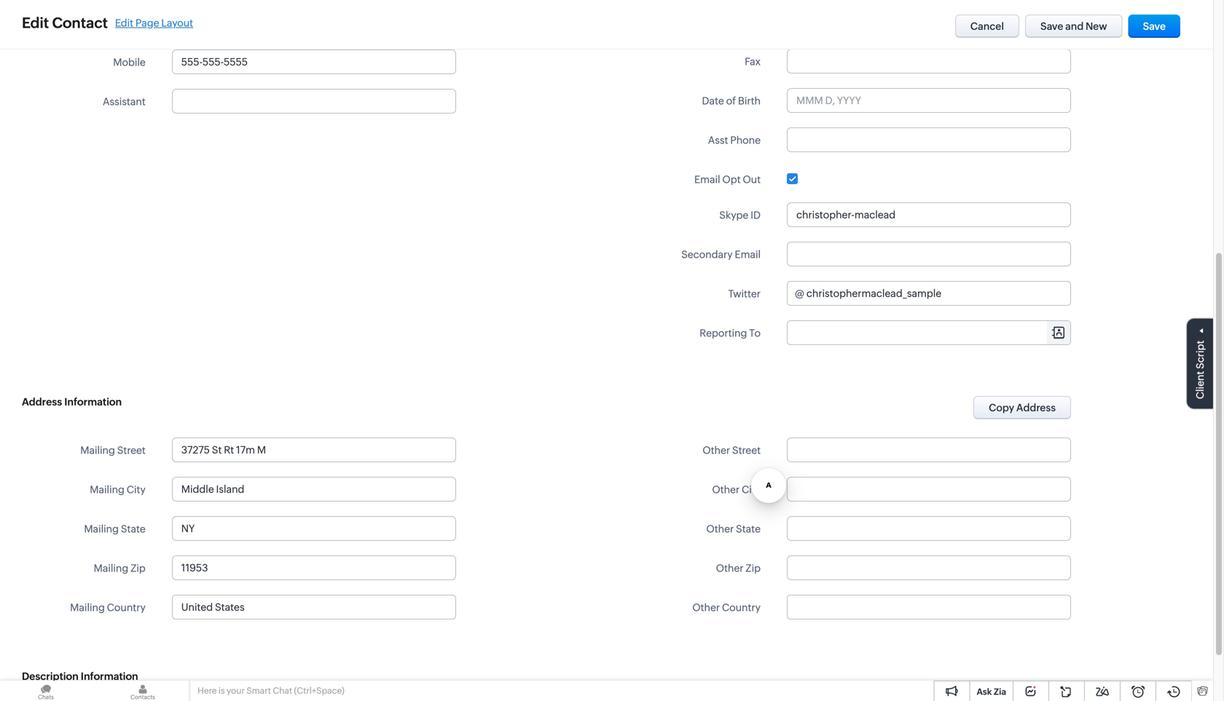 Task type: vqa. For each thing, say whether or not it's contained in the screenshot.
City corresponding to Mailing City
yes



Task type: describe. For each thing, give the bounding box(es) containing it.
smart
[[247, 687, 271, 697]]

save button
[[1129, 15, 1181, 38]]

street for mailing street
[[117, 445, 146, 457]]

other for other country
[[693, 602, 720, 614]]

skype
[[720, 210, 749, 221]]

phone for other phone
[[115, 17, 146, 29]]

other street
[[703, 445, 761, 457]]

save for save
[[1143, 20, 1166, 32]]

opt
[[723, 174, 741, 186]]

other country
[[693, 602, 761, 614]]

reporting
[[700, 328, 747, 339]]

mailing for mailing zip
[[94, 563, 128, 575]]

edit page layout link
[[115, 17, 193, 29]]

reporting to
[[700, 328, 761, 339]]

chats image
[[0, 682, 92, 702]]

other for other city
[[712, 484, 740, 496]]

layout
[[161, 17, 193, 29]]

contact
[[52, 15, 108, 31]]

other for other street
[[703, 445, 730, 457]]

other state
[[707, 524, 761, 535]]

fax
[[745, 56, 761, 67]]

skype id
[[720, 210, 761, 221]]

mailing for mailing state
[[84, 524, 119, 535]]

other for other zip
[[716, 563, 744, 575]]

address information copy address
[[22, 397, 1056, 414]]

0 horizontal spatial edit
[[22, 15, 49, 31]]

0 vertical spatial email
[[695, 174, 721, 186]]

edit inside edit contact edit page layout
[[115, 17, 133, 29]]

asst phone
[[708, 134, 761, 146]]

id
[[751, 210, 761, 221]]

birth
[[738, 95, 761, 107]]

save for save and new
[[1041, 20, 1064, 32]]

information for address
[[64, 397, 122, 408]]

date
[[702, 95, 724, 107]]

contacts image
[[97, 682, 189, 702]]

copy
[[989, 402, 1015, 414]]

asst
[[708, 134, 729, 146]]

other zip
[[716, 563, 761, 575]]

(ctrl+space)
[[294, 687, 345, 697]]

cancel
[[971, 20, 1005, 32]]

city for other city
[[742, 484, 761, 496]]

date of birth
[[702, 95, 761, 107]]

to
[[750, 328, 761, 339]]

chat
[[273, 687, 292, 697]]



Task type: locate. For each thing, give the bounding box(es) containing it.
zip for mailing zip
[[131, 563, 146, 575]]

0 horizontal spatial zip
[[131, 563, 146, 575]]

mailing state
[[84, 524, 146, 535]]

None text field
[[172, 10, 456, 35], [172, 50, 456, 74], [787, 203, 1072, 227], [787, 242, 1072, 267], [172, 438, 456, 463], [787, 438, 1072, 463], [172, 477, 456, 502], [787, 517, 1072, 542], [172, 556, 456, 581], [173, 596, 455, 620], [172, 10, 456, 35], [172, 50, 456, 74], [787, 203, 1072, 227], [787, 242, 1072, 267], [172, 438, 456, 463], [787, 438, 1072, 463], [172, 477, 456, 502], [787, 517, 1072, 542], [172, 556, 456, 581], [173, 596, 455, 620]]

phone right asst
[[731, 134, 761, 146]]

description
[[22, 671, 79, 683]]

1 horizontal spatial state
[[736, 524, 761, 535]]

mailing up mailing city
[[80, 445, 115, 457]]

mailing for mailing city
[[90, 484, 125, 496]]

assistant
[[103, 96, 146, 108]]

is
[[219, 687, 225, 697]]

script
[[1195, 341, 1206, 370]]

mailing down mailing street at left
[[90, 484, 125, 496]]

city up other state
[[742, 484, 761, 496]]

client
[[1195, 372, 1206, 400]]

1 horizontal spatial street
[[733, 445, 761, 457]]

country for other country
[[722, 602, 761, 614]]

2 zip from the left
[[746, 563, 761, 575]]

state up other zip
[[736, 524, 761, 535]]

0 horizontal spatial save
[[1041, 20, 1064, 32]]

email up twitter
[[735, 249, 761, 261]]

state for mailing state
[[121, 524, 146, 535]]

mobile
[[113, 56, 146, 68]]

city up 'mailing state'
[[127, 484, 146, 496]]

information
[[64, 397, 122, 408], [81, 671, 138, 683]]

zip
[[131, 563, 146, 575], [746, 563, 761, 575]]

1 vertical spatial information
[[81, 671, 138, 683]]

city
[[127, 484, 146, 496], [742, 484, 761, 496]]

0 horizontal spatial phone
[[115, 17, 146, 29]]

1 horizontal spatial email
[[735, 249, 761, 261]]

description information
[[22, 671, 138, 683]]

email opt out
[[695, 174, 761, 186]]

cancel button
[[955, 15, 1020, 38]]

your
[[227, 687, 245, 697]]

zip down 'mailing state'
[[131, 563, 146, 575]]

0 vertical spatial information
[[64, 397, 122, 408]]

city for mailing city
[[127, 484, 146, 496]]

country down mailing zip
[[107, 602, 146, 614]]

@
[[795, 288, 805, 300]]

mailing zip
[[94, 563, 146, 575]]

mailing down mailing zip
[[70, 602, 105, 614]]

save and new
[[1041, 20, 1108, 32]]

information inside address information copy address
[[64, 397, 122, 408]]

mailing country
[[70, 602, 146, 614]]

of
[[726, 95, 736, 107]]

2 city from the left
[[742, 484, 761, 496]]

other up other city
[[703, 445, 730, 457]]

street
[[117, 445, 146, 457], [733, 445, 761, 457]]

1 horizontal spatial save
[[1143, 20, 1166, 32]]

address
[[22, 397, 62, 408], [1017, 402, 1056, 414]]

here
[[198, 687, 217, 697]]

mailing up mailing country at the bottom left
[[94, 563, 128, 575]]

street for other street
[[733, 445, 761, 457]]

country down other zip
[[722, 602, 761, 614]]

edit left page
[[115, 17, 133, 29]]

information right description
[[81, 671, 138, 683]]

other down other street
[[712, 484, 740, 496]]

email left 'opt'
[[695, 174, 721, 186]]

here is your smart chat (ctrl+space)
[[198, 687, 345, 697]]

secondary email
[[682, 249, 761, 261]]

edit contact edit page layout
[[22, 15, 193, 31]]

other city
[[712, 484, 761, 496]]

state for other state
[[736, 524, 761, 535]]

save left and
[[1041, 20, 1064, 32]]

1 horizontal spatial zip
[[746, 563, 761, 575]]

save
[[1041, 20, 1064, 32], [1143, 20, 1166, 32]]

information up mailing street at left
[[64, 397, 122, 408]]

0 horizontal spatial email
[[695, 174, 721, 186]]

2 state from the left
[[736, 524, 761, 535]]

1 street from the left
[[117, 445, 146, 457]]

other down other zip
[[693, 602, 720, 614]]

1 zip from the left
[[131, 563, 146, 575]]

mailing down mailing city
[[84, 524, 119, 535]]

0 horizontal spatial street
[[117, 445, 146, 457]]

1 city from the left
[[127, 484, 146, 496]]

1 vertical spatial phone
[[731, 134, 761, 146]]

1 horizontal spatial city
[[742, 484, 761, 496]]

state up mailing zip
[[121, 524, 146, 535]]

street up other city
[[733, 445, 761, 457]]

mailing street
[[80, 445, 146, 457]]

out
[[743, 174, 761, 186]]

other left page
[[86, 17, 113, 29]]

0 horizontal spatial country
[[107, 602, 146, 614]]

secondary
[[682, 249, 733, 261]]

save right new
[[1143, 20, 1166, 32]]

zip down other state
[[746, 563, 761, 575]]

0 vertical spatial phone
[[115, 17, 146, 29]]

0 horizontal spatial address
[[22, 397, 62, 408]]

other up other country
[[716, 563, 744, 575]]

2 street from the left
[[733, 445, 761, 457]]

other
[[86, 17, 113, 29], [703, 445, 730, 457], [712, 484, 740, 496], [707, 524, 734, 535], [716, 563, 744, 575], [693, 602, 720, 614]]

country for mailing country
[[107, 602, 146, 614]]

1 horizontal spatial phone
[[731, 134, 761, 146]]

edit left contact at top left
[[22, 15, 49, 31]]

other for other state
[[707, 524, 734, 535]]

mailing
[[80, 445, 115, 457], [90, 484, 125, 496], [84, 524, 119, 535], [94, 563, 128, 575], [70, 602, 105, 614]]

new
[[1086, 20, 1108, 32]]

street up mailing city
[[117, 445, 146, 457]]

1 vertical spatial email
[[735, 249, 761, 261]]

1 horizontal spatial address
[[1017, 402, 1056, 414]]

0 horizontal spatial state
[[121, 524, 146, 535]]

page
[[135, 17, 159, 29]]

phone
[[115, 17, 146, 29], [731, 134, 761, 146]]

other for other phone
[[86, 17, 113, 29]]

client script
[[1195, 341, 1206, 400]]

copy address button
[[974, 397, 1072, 420]]

mailing city
[[90, 484, 146, 496]]

zip for other zip
[[746, 563, 761, 575]]

mailing for mailing street
[[80, 445, 115, 457]]

1 horizontal spatial edit
[[115, 17, 133, 29]]

None field
[[788, 321, 1071, 345], [173, 596, 455, 620], [788, 596, 1071, 620], [788, 321, 1071, 345], [173, 596, 455, 620], [788, 596, 1071, 620]]

twitter
[[729, 288, 761, 300]]

edit
[[22, 15, 49, 31], [115, 17, 133, 29]]

MMM D, YYYY text field
[[787, 88, 1072, 113]]

phone for asst phone
[[731, 134, 761, 146]]

0 horizontal spatial city
[[127, 484, 146, 496]]

email
[[695, 174, 721, 186], [735, 249, 761, 261]]

2 save from the left
[[1143, 20, 1166, 32]]

save and new button
[[1026, 15, 1123, 38]]

1 state from the left
[[121, 524, 146, 535]]

phone up mobile
[[115, 17, 146, 29]]

ask zia
[[977, 688, 1007, 698]]

ask
[[977, 688, 992, 698]]

other down other city
[[707, 524, 734, 535]]

1 horizontal spatial country
[[722, 602, 761, 614]]

zia
[[994, 688, 1007, 698]]

1 country from the left
[[107, 602, 146, 614]]

state
[[121, 524, 146, 535], [736, 524, 761, 535]]

other phone
[[86, 17, 146, 29]]

None text field
[[787, 9, 1072, 34], [787, 49, 1072, 74], [172, 89, 456, 114], [787, 128, 1072, 152], [807, 282, 1071, 305], [788, 321, 1071, 345], [787, 477, 1072, 502], [172, 517, 456, 542], [787, 556, 1072, 581], [788, 596, 1071, 620], [787, 9, 1072, 34], [787, 49, 1072, 74], [172, 89, 456, 114], [787, 128, 1072, 152], [807, 282, 1071, 305], [788, 321, 1071, 345], [787, 477, 1072, 502], [172, 517, 456, 542], [787, 556, 1072, 581], [788, 596, 1071, 620]]

information for description
[[81, 671, 138, 683]]

2 country from the left
[[722, 602, 761, 614]]

and
[[1066, 20, 1084, 32]]

1 save from the left
[[1041, 20, 1064, 32]]

mailing for mailing country
[[70, 602, 105, 614]]

country
[[107, 602, 146, 614], [722, 602, 761, 614]]



